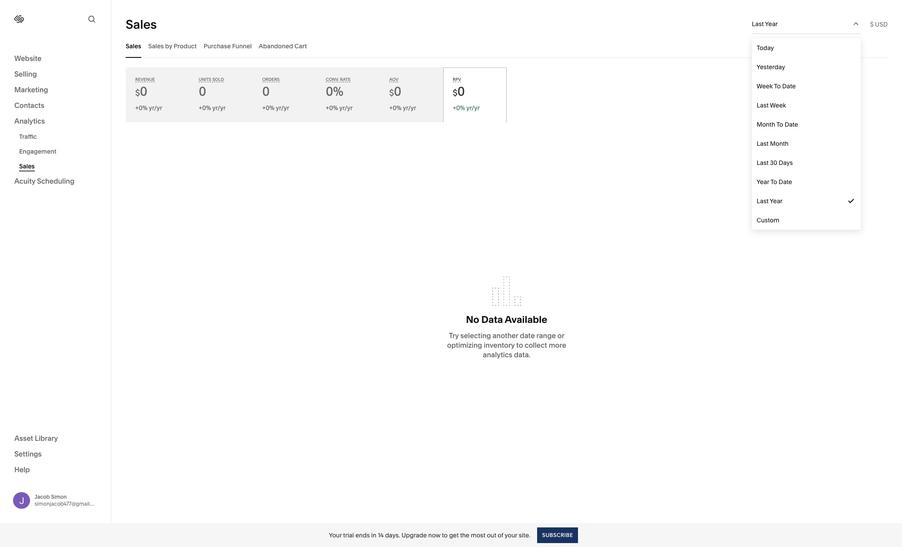 Task type: describe. For each thing, give the bounding box(es) containing it.
last year inside 'button'
[[753, 20, 779, 28]]

asset library link
[[14, 433, 97, 444]]

acuity scheduling
[[14, 177, 75, 185]]

0 vertical spatial month
[[757, 121, 776, 128]]

sales button
[[126, 34, 141, 58]]

funnel
[[232, 42, 252, 50]]

settings link
[[14, 449, 97, 460]]

date
[[520, 331, 535, 340]]

abandoned
[[259, 42, 293, 50]]

revenue
[[135, 77, 155, 82]]

product
[[174, 42, 197, 50]]

to for year
[[771, 178, 778, 186]]

$ left "usd"
[[871, 20, 875, 28]]

last inside 'button'
[[753, 20, 765, 28]]

0 vertical spatial week
[[757, 82, 774, 90]]

most
[[471, 531, 486, 539]]

date for week to date
[[783, 82, 797, 90]]

more
[[549, 341, 567, 350]]

data.
[[515, 351, 531, 359]]

year inside 'button'
[[766, 20, 779, 28]]

analytics
[[14, 117, 45, 125]]

$ 0 for revenue
[[135, 84, 148, 99]]

jacob
[[35, 494, 50, 500]]

0% inside orders 0 0% yr/yr
[[266, 104, 275, 112]]

last year button
[[753, 14, 861, 34]]

aov
[[390, 77, 399, 82]]

yr/yr for rpv
[[467, 104, 480, 112]]

data
[[482, 314, 503, 326]]

conv. rate 0%
[[326, 77, 351, 99]]

1 vertical spatial week
[[771, 101, 787, 109]]

$ for revenue
[[135, 88, 140, 98]]

your
[[329, 531, 342, 539]]

or
[[558, 331, 565, 340]]

settings
[[14, 450, 42, 458]]

optimizing
[[448, 341, 483, 350]]

yr/yr for conv. rate
[[340, 104, 353, 112]]

$ usd
[[871, 20, 889, 28]]

0% inside units sold 0 0% yr/yr
[[202, 104, 211, 112]]

month to date
[[757, 121, 799, 128]]

today
[[757, 44, 775, 52]]

inventory
[[484, 341, 515, 350]]

trial
[[344, 531, 354, 539]]

website
[[14, 54, 42, 63]]

acuity scheduling link
[[14, 176, 97, 187]]

yesterday
[[757, 63, 786, 71]]

now
[[429, 531, 441, 539]]

ends
[[356, 531, 370, 539]]

your trial ends in 14 days. upgrade now to get the most out of your site.
[[329, 531, 531, 539]]

units
[[199, 77, 211, 82]]

0% yr/yr for rpv
[[457, 104, 480, 112]]

conv.
[[326, 77, 339, 82]]

date for month to date
[[785, 121, 799, 128]]

engagement link
[[19, 144, 101, 159]]

orders 0 0% yr/yr
[[263, 77, 289, 112]]

abandoned cart
[[259, 42, 307, 50]]

last up custom
[[757, 197, 769, 205]]

last up last 30 days
[[757, 140, 769, 148]]

days.
[[385, 531, 400, 539]]

tab list containing sales
[[126, 34, 889, 58]]

0% yr/yr for conv. rate
[[330, 104, 353, 112]]

by
[[165, 42, 172, 50]]

traffic
[[19, 133, 37, 141]]

to for month
[[777, 121, 784, 128]]

0 inside orders 0 0% yr/yr
[[263, 84, 270, 99]]

collect
[[525, 341, 548, 350]]

selecting
[[461, 331, 491, 340]]

to for now
[[442, 531, 448, 539]]

0 for aov
[[394, 84, 402, 99]]

last down week to date
[[757, 101, 769, 109]]

abandoned cart button
[[259, 34, 307, 58]]

days
[[779, 159, 794, 167]]

year to date
[[757, 178, 793, 186]]

$ for rpv
[[453, 88, 458, 98]]

range
[[537, 331, 556, 340]]

asset
[[14, 434, 33, 443]]



Task type: vqa. For each thing, say whether or not it's contained in the screenshot.
import & export content link
no



Task type: locate. For each thing, give the bounding box(es) containing it.
last year up 'today'
[[753, 20, 779, 28]]

analytics
[[483, 351, 513, 359]]

0 vertical spatial year
[[766, 20, 779, 28]]

0% yr/yr
[[139, 104, 162, 112], [330, 104, 353, 112], [393, 104, 417, 112], [457, 104, 480, 112]]

$ 0 for rpv
[[453, 84, 465, 99]]

0% down rpv
[[457, 104, 465, 112]]

date for year to date
[[779, 178, 793, 186]]

to
[[517, 341, 524, 350], [442, 531, 448, 539]]

engagement
[[19, 148, 56, 155]]

week up month to date
[[771, 101, 787, 109]]

2 horizontal spatial $ 0
[[453, 84, 465, 99]]

sales inside button
[[148, 42, 164, 50]]

0 inside units sold 0 0% yr/yr
[[199, 84, 206, 99]]

0%
[[326, 84, 344, 99], [139, 104, 148, 112], [202, 104, 211, 112], [266, 104, 275, 112], [330, 104, 338, 112], [393, 104, 402, 112], [457, 104, 465, 112]]

$ down aov
[[390, 88, 394, 98]]

1 yr/yr from the left
[[149, 104, 162, 112]]

$ down rpv
[[453, 88, 458, 98]]

$ for aov
[[390, 88, 394, 98]]

site.
[[519, 531, 531, 539]]

0% down aov
[[393, 104, 402, 112]]

yr/yr for aov
[[403, 104, 417, 112]]

0% yr/yr for revenue
[[139, 104, 162, 112]]

0 down units
[[199, 84, 206, 99]]

marketing
[[14, 85, 48, 94]]

4 0 from the left
[[394, 84, 402, 99]]

2 0 from the left
[[199, 84, 206, 99]]

date up last month
[[785, 121, 799, 128]]

0 horizontal spatial to
[[442, 531, 448, 539]]

rpv
[[453, 77, 461, 82]]

purchase funnel
[[204, 42, 252, 50]]

0 vertical spatial to
[[517, 341, 524, 350]]

no
[[467, 314, 480, 326]]

0% yr/yr down rpv
[[457, 104, 480, 112]]

0
[[140, 84, 148, 99], [199, 84, 206, 99], [263, 84, 270, 99], [394, 84, 402, 99], [458, 84, 465, 99]]

out
[[487, 531, 497, 539]]

1 0% yr/yr from the left
[[139, 104, 162, 112]]

to up last month
[[777, 121, 784, 128]]

to inside try selecting another date range or optimizing inventory to collect more analytics data.
[[517, 341, 524, 350]]

website link
[[14, 54, 97, 64]]

$
[[871, 20, 875, 28], [135, 88, 140, 98], [390, 88, 394, 98], [453, 88, 458, 98]]

of
[[498, 531, 504, 539]]

0% yr/yr down conv. rate 0%
[[330, 104, 353, 112]]

date down days
[[779, 178, 793, 186]]

week to date
[[757, 82, 797, 90]]

4 yr/yr from the left
[[340, 104, 353, 112]]

1 horizontal spatial to
[[517, 341, 524, 350]]

units sold 0 0% yr/yr
[[199, 77, 226, 112]]

0 vertical spatial to
[[775, 82, 782, 90]]

0% yr/yr down "revenue"
[[139, 104, 162, 112]]

scheduling
[[37, 177, 75, 185]]

acuity
[[14, 177, 35, 185]]

1 0 from the left
[[140, 84, 148, 99]]

orders
[[263, 77, 280, 82]]

date
[[783, 82, 797, 90], [785, 121, 799, 128], [779, 178, 793, 186]]

simonjacob477@gmail.com
[[35, 501, 102, 507]]

0% down "revenue"
[[139, 104, 148, 112]]

last up 'today'
[[753, 20, 765, 28]]

14
[[378, 531, 384, 539]]

yr/yr inside units sold 0 0% yr/yr
[[213, 104, 226, 112]]

2 yr/yr from the left
[[213, 104, 226, 112]]

year up 'today'
[[766, 20, 779, 28]]

0 horizontal spatial $ 0
[[135, 84, 148, 99]]

0 vertical spatial last year
[[753, 20, 779, 28]]

year
[[766, 20, 779, 28], [757, 178, 770, 186], [771, 197, 783, 205]]

to up data.
[[517, 341, 524, 350]]

selling link
[[14, 69, 97, 80]]

cart
[[295, 42, 307, 50]]

no data available
[[467, 314, 548, 326]]

try selecting another date range or optimizing inventory to collect more analytics data.
[[448, 331, 567, 359]]

your
[[505, 531, 518, 539]]

to down 30
[[771, 178, 778, 186]]

3 $ 0 from the left
[[453, 84, 465, 99]]

0 for revenue
[[140, 84, 148, 99]]

0% down conv. rate 0%
[[330, 104, 338, 112]]

date up last week
[[783, 82, 797, 90]]

$ 0 for aov
[[390, 84, 402, 99]]

5 yr/yr from the left
[[403, 104, 417, 112]]

help link
[[14, 465, 30, 474]]

in
[[372, 531, 377, 539]]

$ 0 down aov
[[390, 84, 402, 99]]

subscribe
[[543, 532, 574, 538]]

1 vertical spatial month
[[771, 140, 789, 148]]

last 30 days
[[757, 159, 794, 167]]

2 vertical spatial year
[[771, 197, 783, 205]]

1 $ 0 from the left
[[135, 84, 148, 99]]

last month
[[757, 140, 789, 148]]

selling
[[14, 70, 37, 78]]

last
[[753, 20, 765, 28], [757, 101, 769, 109], [757, 140, 769, 148], [757, 159, 769, 167], [757, 197, 769, 205]]

last week
[[757, 101, 787, 109]]

0 vertical spatial date
[[783, 82, 797, 90]]

3 0 from the left
[[263, 84, 270, 99]]

0% yr/yr down aov
[[393, 104, 417, 112]]

asset library
[[14, 434, 58, 443]]

contacts link
[[14, 101, 97, 111]]

$ down "revenue"
[[135, 88, 140, 98]]

sold
[[213, 77, 224, 82]]

sales by product
[[148, 42, 197, 50]]

library
[[35, 434, 58, 443]]

2 $ 0 from the left
[[390, 84, 402, 99]]

week down yesterday
[[757, 82, 774, 90]]

year down year to date
[[771, 197, 783, 205]]

0 down "revenue"
[[140, 84, 148, 99]]

analytics link
[[14, 116, 97, 127]]

to up last week
[[775, 82, 782, 90]]

month down month to date
[[771, 140, 789, 148]]

2 vertical spatial to
[[771, 178, 778, 186]]

0 down orders
[[263, 84, 270, 99]]

1 vertical spatial date
[[785, 121, 799, 128]]

3 yr/yr from the left
[[276, 104, 289, 112]]

usd
[[876, 20, 889, 28]]

0% down units
[[202, 104, 211, 112]]

jacob simon simonjacob477@gmail.com
[[35, 494, 102, 507]]

purchase funnel button
[[204, 34, 252, 58]]

last left 30
[[757, 159, 769, 167]]

month down last week
[[757, 121, 776, 128]]

0 down rpv
[[458, 84, 465, 99]]

get
[[450, 531, 459, 539]]

$ 0 down rpv
[[453, 84, 465, 99]]

try
[[449, 331, 459, 340]]

another
[[493, 331, 519, 340]]

0% down orders
[[266, 104, 275, 112]]

1 vertical spatial to
[[777, 121, 784, 128]]

year down last 30 days
[[757, 178, 770, 186]]

yr/yr inside orders 0 0% yr/yr
[[276, 104, 289, 112]]

1 horizontal spatial $ 0
[[390, 84, 402, 99]]

30
[[771, 159, 778, 167]]

the
[[461, 531, 470, 539]]

last year
[[753, 20, 779, 28], [757, 197, 783, 205]]

1 vertical spatial to
[[442, 531, 448, 539]]

rate
[[340, 77, 351, 82]]

purchase
[[204, 42, 231, 50]]

2 0% yr/yr from the left
[[330, 104, 353, 112]]

0 down aov
[[394, 84, 402, 99]]

tab list
[[126, 34, 889, 58]]

week
[[757, 82, 774, 90], [771, 101, 787, 109]]

$ 0 down "revenue"
[[135, 84, 148, 99]]

simon
[[51, 494, 67, 500]]

marketing link
[[14, 85, 97, 95]]

to
[[775, 82, 782, 90], [777, 121, 784, 128], [771, 178, 778, 186]]

traffic link
[[19, 129, 101, 144]]

upgrade
[[402, 531, 427, 539]]

sales link
[[19, 159, 101, 174]]

4 0% yr/yr from the left
[[457, 104, 480, 112]]

sales by product button
[[148, 34, 197, 58]]

0 for rpv
[[458, 84, 465, 99]]

to for week
[[775, 82, 782, 90]]

1 vertical spatial year
[[757, 178, 770, 186]]

available
[[505, 314, 548, 326]]

$ 0
[[135, 84, 148, 99], [390, 84, 402, 99], [453, 84, 465, 99]]

to for inventory
[[517, 341, 524, 350]]

month
[[757, 121, 776, 128], [771, 140, 789, 148]]

contacts
[[14, 101, 44, 110]]

help
[[14, 465, 30, 474]]

1 vertical spatial last year
[[757, 197, 783, 205]]

5 0 from the left
[[458, 84, 465, 99]]

0% inside conv. rate 0%
[[326, 84, 344, 99]]

yr/yr for revenue
[[149, 104, 162, 112]]

0% yr/yr for aov
[[393, 104, 417, 112]]

2 vertical spatial date
[[779, 178, 793, 186]]

yr/yr
[[149, 104, 162, 112], [213, 104, 226, 112], [276, 104, 289, 112], [340, 104, 353, 112], [403, 104, 417, 112], [467, 104, 480, 112]]

subscribe button
[[538, 527, 578, 543]]

last year up custom
[[757, 197, 783, 205]]

to left get
[[442, 531, 448, 539]]

0% down conv.
[[326, 84, 344, 99]]

6 yr/yr from the left
[[467, 104, 480, 112]]

3 0% yr/yr from the left
[[393, 104, 417, 112]]



